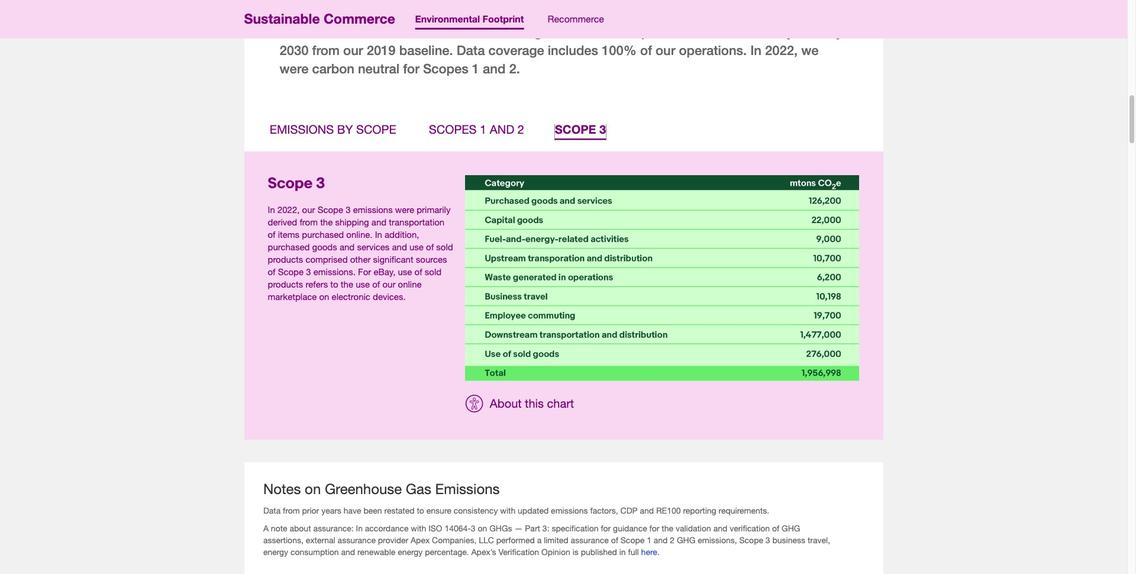 Task type: describe. For each thing, give the bounding box(es) containing it.
of down the ebay,
[[372, 279, 380, 289]]

items
[[278, 229, 300, 239]]

percentage.
[[425, 547, 469, 557]]

commerce
[[324, 11, 395, 27]]

2.
[[509, 61, 520, 76]]

of down derived
[[268, 229, 276, 239]]

addition,
[[385, 229, 419, 239]]

we report our ghg emissions in accordance with the world resource institute's greenhouse gas protocol. we set a science-based target to reduce scopes 1 and 2 emissions by 90% by 2030 from our 2019 baseline. data coverage includes 100% of our operations. in 2022, we were carbon neutral for scopes 1 and 2.
[[280, 6, 843, 76]]

1 inside a note about assurance: in accordance with iso 14064-3 on ghgs — part 3: specification for guidance for the validation and verification of ghg assertions, external assurance provider apex companies, llc performed a limited assurance of scope 1 and 2 ghg emissions, scope 3 business travel, energy consumption and renewable energy percentage. apex's verification opinion is published in
[[647, 535, 651, 545]]

and down resource
[[678, 24, 700, 40]]

2 scope from the left
[[555, 123, 596, 136]]

here
[[641, 547, 657, 557]]

emissions up science-
[[398, 6, 459, 21]]

emissions
[[270, 123, 334, 136]]

greenhouse gas emissions, scope 3 chart. a detailed description of this chart can be found below. image
[[465, 175, 860, 381]]

1 products from the top
[[268, 254, 303, 264]]

scope up full on the right of the page
[[621, 535, 645, 545]]

of up marketplace
[[268, 266, 276, 277]]

marketplace
[[268, 291, 317, 302]]

0 vertical spatial sold
[[436, 241, 453, 252]]

to inside in 2022, our scope 3 emissions were primarily derived from the shipping and transportation of items purchased online. in addition, purchased goods and services and use of sold products comprised other significant sources of scope 3 emissions. for ebay, use of sold products refers to the use of our online marketplace on electronic devices.
[[330, 279, 338, 289]]

about this chart
[[490, 396, 574, 410]]

1 vertical spatial with
[[500, 505, 516, 515]]

emissions down institute's in the top right of the page
[[715, 24, 775, 40]]

notes
[[263, 480, 301, 497]]

note
[[271, 523, 287, 533]]

from inside in 2022, our scope 3 emissions were primarily derived from the shipping and transportation of items purchased online. in addition, purchased goods and services and use of sold products comprised other significant sources of scope 3 emissions. for ebay, use of sold products refers to the use of our online marketplace on electronic devices.
[[300, 216, 318, 227]]

chart
[[547, 396, 574, 410]]

90%
[[797, 24, 825, 40]]

includes
[[548, 43, 598, 58]]

of up sources
[[426, 241, 434, 252]]

emissions by scope button
[[268, 123, 398, 140]]

1 scope from the left
[[356, 123, 396, 136]]

accordance inside a note about assurance: in accordance with iso 14064-3 on ghgs — part 3: specification for guidance for the validation and verification of ghg assertions, external assurance provider apex companies, llc performed a limited assurance of scope 1 and 2 ghg emissions, scope 3 business travel, energy consumption and renewable energy percentage. apex's verification opinion is published in
[[365, 523, 409, 533]]

refers
[[306, 279, 328, 289]]

1 vertical spatial sold
[[425, 266, 442, 277]]

assertions, external
[[263, 535, 335, 545]]

2 horizontal spatial for
[[650, 523, 659, 533]]

other
[[350, 254, 371, 264]]

performed
[[496, 535, 535, 545]]

about
[[290, 523, 311, 533]]

a inside a note about assurance: in accordance with iso 14064-3 on ghgs — part 3: specification for guidance for the validation and verification of ghg assertions, external assurance provider apex companies, llc performed a limited assurance of scope 1 and 2 ghg emissions, scope 3 business travel, energy consumption and renewable energy percentage. apex's verification opinion is published in
[[537, 535, 542, 545]]

we
[[801, 43, 819, 58]]

re100
[[656, 505, 681, 515]]

in up derived
[[268, 204, 275, 215]]

a
[[263, 523, 269, 533]]

scope 3
[[268, 175, 325, 192]]

consistency
[[454, 505, 498, 515]]

verification
[[499, 547, 539, 557]]

3:
[[543, 523, 549, 533]]

2 products from the top
[[268, 279, 303, 289]]

factors,
[[590, 505, 618, 515]]

2 by from the left
[[828, 24, 843, 40]]

specification
[[552, 523, 599, 533]]

were inside in 2022, our scope 3 emissions were primarily derived from the shipping and transportation of items purchased online. in addition, purchased goods and services and use of sold products comprised other significant sources of scope 3 emissions. for ebay, use of sold products refers to the use of our online marketplace on electronic devices.
[[395, 204, 414, 215]]

in up services
[[375, 229, 382, 239]]

1 vertical spatial purchased
[[268, 241, 310, 252]]

1 horizontal spatial ghg
[[677, 535, 696, 545]]

emissions.
[[313, 266, 356, 277]]

the inside we report our ghg emissions in accordance with the world resource institute's greenhouse gas protocol. we set a science-based target to reduce scopes 1 and 2 emissions by 90% by 2030 from our 2019 baseline. data coverage includes 100% of our operations. in 2022, we were carbon neutral for scopes 1 and 2.
[[580, 6, 599, 21]]

travel,
[[808, 535, 830, 545]]

ensure
[[427, 505, 451, 515]]

with inside a note about assurance: in accordance with iso 14064-3 on ghgs — part 3: specification for guidance for the validation and verification of ghg assertions, external assurance provider apex companies, llc performed a limited assurance of scope 1 and 2 ghg emissions, scope 3 business travel, energy consumption and renewable energy percentage. apex's verification opinion is published in
[[411, 523, 426, 533]]

14064-
[[445, 523, 471, 533]]

emissions by scope
[[270, 123, 396, 136]]

0 vertical spatial use
[[410, 241, 424, 252]]

of up online
[[415, 266, 422, 277]]

environmental
[[415, 13, 480, 24]]

2 inside a note about assurance: in accordance with iso 14064-3 on ghgs — part 3: specification for guidance for the validation and verification of ghg assertions, external assurance provider apex companies, llc performed a limited assurance of scope 1 and 2 ghg emissions, scope 3 business travel, energy consumption and renewable energy percentage. apex's verification opinion is published in
[[670, 535, 675, 545]]

our up devices.
[[383, 279, 396, 289]]

is
[[573, 547, 579, 557]]

scope down verification
[[739, 535, 763, 545]]

3 inside button
[[599, 123, 606, 136]]

emissions,
[[698, 535, 737, 545]]

1 vertical spatial scopes
[[423, 61, 468, 76]]

in inside we report our ghg emissions in accordance with the world resource institute's greenhouse gas protocol. we set a science-based target to reduce scopes 1 and 2 emissions by 90% by 2030 from our 2019 baseline. data coverage includes 100% of our operations. in 2022, we were carbon neutral for scopes 1 and 2.
[[462, 6, 473, 21]]

1 by from the left
[[779, 24, 794, 40]]

services
[[357, 241, 390, 252]]

full
[[628, 547, 639, 557]]

based
[[474, 24, 512, 40]]

years
[[321, 505, 341, 515]]

in 2022, our scope 3 emissions were primarily derived from the shipping and transportation of items purchased online. in addition, purchased goods and services and use of sold products comprised other significant sources of scope 3 emissions. for ebay, use of sold products refers to the use of our online marketplace on electronic devices.
[[268, 204, 453, 302]]

goods
[[312, 241, 337, 252]]

in inside a note about assurance: in accordance with iso 14064-3 on ghgs — part 3: specification for guidance for the validation and verification of ghg assertions, external assurance provider apex companies, llc performed a limited assurance of scope 1 and 2 ghg emissions, scope 3 business travel, energy consumption and renewable energy percentage. apex's verification opinion is published in
[[356, 523, 363, 533]]

0 vertical spatial scopes
[[618, 24, 663, 40]]

guidance
[[613, 523, 647, 533]]

environmental footprint
[[415, 13, 524, 24]]

set
[[388, 24, 407, 40]]

2 vertical spatial from
[[283, 505, 300, 515]]

2022, inside we report our ghg emissions in accordance with the world resource institute's greenhouse gas protocol. we set a science-based target to reduce scopes 1 and 2 emissions by 90% by 2030 from our 2019 baseline. data coverage includes 100% of our operations. in 2022, we were carbon neutral for scopes 1 and 2.
[[765, 43, 798, 58]]

about
[[490, 396, 522, 410]]

energy consumption
[[263, 547, 339, 557]]

1 vertical spatial ghg
[[782, 523, 800, 533]]

1 assurance from the left
[[338, 535, 376, 545]]

accordance inside we report our ghg emissions in accordance with the world resource institute's greenhouse gas protocol. we set a science-based target to reduce scopes 1 and 2 emissions by 90% by 2030 from our 2019 baseline. data coverage includes 100% of our operations. in 2022, we were carbon neutral for scopes 1 and 2.
[[477, 6, 548, 21]]

data inside we report our ghg emissions in accordance with the world resource institute's greenhouse gas protocol. we set a science-based target to reduce scopes 1 and 2 emissions by 90% by 2030 from our 2019 baseline. data coverage includes 100% of our operations. in 2022, we were carbon neutral for scopes 1 and 2.
[[457, 43, 485, 58]]

ghgs
[[489, 523, 512, 533]]

baseline.
[[399, 43, 453, 58]]

energy
[[398, 547, 423, 557]]

footprint
[[483, 13, 524, 24]]

and
[[490, 123, 514, 136]]

shipping
[[335, 216, 369, 227]]

of inside we report our ghg emissions in accordance with the world resource institute's greenhouse gas protocol. we set a science-based target to reduce scopes 1 and 2 emissions by 90% by 2030 from our 2019 baseline. data coverage includes 100% of our operations. in 2022, we were carbon neutral for scopes 1 and 2.
[[640, 43, 652, 58]]

recommerce
[[548, 13, 604, 24]]

2 inside button
[[518, 123, 524, 136]]

limited
[[544, 535, 568, 545]]

environmental footprint link
[[415, 13, 524, 30]]

verification
[[730, 523, 770, 533]]

and down addition,
[[392, 241, 407, 252]]

recommerce link
[[548, 13, 604, 30]]

2030
[[280, 43, 309, 58]]

been
[[364, 505, 382, 515]]

on inside in 2022, our scope 3 emissions were primarily derived from the shipping and transportation of items purchased online. in addition, purchased goods and services and use of sold products comprised other significant sources of scope 3 emissions. for ebay, use of sold products refers to the use of our online marketplace on electronic devices.
[[319, 291, 329, 302]]

our down resource
[[656, 43, 675, 58]]

100%
[[602, 43, 637, 58]]

carbon
[[312, 61, 354, 76]]

with inside we report our ghg emissions in accordance with the world resource institute's greenhouse gas protocol. we set a science-based target to reduce scopes 1 and 2 emissions by 90% by 2030 from our 2019 baseline. data coverage includes 100% of our operations. in 2022, we were carbon neutral for scopes 1 and 2.
[[551, 6, 576, 21]]

were inside we report our ghg emissions in accordance with the world resource institute's greenhouse gas protocol. we set a science-based target to reduce scopes 1 and 2 emissions by 90% by 2030 from our 2019 baseline. data coverage includes 100% of our operations. in 2022, we were carbon neutral for scopes 1 and 2.
[[280, 61, 309, 76]]

.
[[657, 547, 660, 557]]



Task type: locate. For each thing, give the bounding box(es) containing it.
0 horizontal spatial we
[[280, 6, 299, 21]]

0 vertical spatial greenhouse
[[764, 6, 837, 21]]

gas up restated
[[406, 480, 431, 497]]

0 vertical spatial to
[[557, 24, 569, 40]]

1 horizontal spatial to
[[417, 505, 424, 515]]

0 vertical spatial a
[[410, 24, 417, 40]]

2
[[704, 24, 711, 40], [518, 123, 524, 136], [670, 535, 675, 545]]

0 horizontal spatial gas
[[280, 24, 303, 40]]

2 assurance from the left
[[571, 535, 609, 545]]

for down re100 at right
[[650, 523, 659, 533]]

1 horizontal spatial greenhouse
[[764, 6, 837, 21]]

1 horizontal spatial data
[[457, 43, 485, 58]]

0 horizontal spatial ghg
[[366, 6, 395, 21]]

sources
[[416, 254, 447, 264]]

neutral
[[358, 61, 399, 76]]

scope up marketplace
[[278, 266, 304, 277]]

gas inside we report our ghg emissions in accordance with the world resource institute's greenhouse gas protocol. we set a science-based target to reduce scopes 1 and 2 emissions by 90% by 2030 from our 2019 baseline. data coverage includes 100% of our operations. in 2022, we were carbon neutral for scopes 1 and 2.
[[280, 24, 303, 40]]

use
[[410, 241, 424, 252], [398, 266, 412, 277], [356, 279, 370, 289]]

2 down re100 at right
[[670, 535, 675, 545]]

the up goods
[[320, 216, 333, 227]]

1 up here
[[647, 535, 651, 545]]

1 vertical spatial greenhouse
[[325, 480, 402, 497]]

emissions up shipping
[[353, 204, 393, 215]]

a note about assurance: in accordance with iso 14064-3 on ghgs — part 3: specification for guidance for the validation and verification of ghg assertions, external assurance provider apex companies, llc performed a limited assurance of scope 1 and 2 ghg emissions, scope 3 business travel, energy consumption and renewable energy percentage. apex's verification opinion is published in
[[263, 523, 830, 557]]

to up includes
[[557, 24, 569, 40]]

emissions up the specification
[[551, 505, 588, 515]]

2019
[[367, 43, 396, 58]]

ghg inside we report our ghg emissions in accordance with the world resource institute's greenhouse gas protocol. we set a science-based target to reduce scopes 1 and 2 emissions by 90% by 2030 from our 2019 baseline. data coverage includes 100% of our operations. in 2022, we were carbon neutral for scopes 1 and 2.
[[366, 6, 395, 21]]

significant
[[373, 254, 413, 264]]

scope up derived
[[268, 175, 313, 192]]

0 horizontal spatial scope
[[356, 123, 396, 136]]

from up the carbon
[[312, 43, 340, 58]]

2 vertical spatial 2
[[670, 535, 675, 545]]

0 vertical spatial with
[[551, 6, 576, 21]]

from right derived
[[300, 216, 318, 227]]

of up business in the right bottom of the page
[[772, 523, 779, 533]]

report
[[303, 6, 339, 21]]

on up "llc" on the bottom left of page
[[478, 523, 487, 533]]

here link
[[641, 547, 657, 557]]

a down part
[[537, 535, 542, 545]]

to down emissions.
[[330, 279, 338, 289]]

with up target
[[551, 6, 576, 21]]

3
[[599, 123, 606, 136], [316, 175, 325, 192], [346, 204, 351, 215], [306, 266, 311, 277], [471, 523, 476, 533], [766, 535, 770, 545]]

0 vertical spatial on
[[319, 291, 329, 302]]

the down re100 at right
[[662, 523, 673, 533]]

and
[[678, 24, 700, 40], [483, 61, 506, 76], [372, 216, 387, 227], [340, 241, 355, 252], [392, 241, 407, 252], [640, 505, 654, 515], [713, 523, 727, 533], [654, 535, 668, 545], [341, 547, 355, 557]]

derived
[[268, 216, 297, 227]]

1 left and
[[480, 123, 487, 136]]

0 horizontal spatial with
[[411, 523, 426, 533]]

assurance:
[[313, 523, 354, 533]]

transportation
[[389, 216, 445, 227]]

2 up operations.
[[704, 24, 711, 40]]

0 horizontal spatial 2
[[518, 123, 524, 136]]

1 horizontal spatial with
[[500, 505, 516, 515]]

1 vertical spatial in
[[619, 547, 626, 557]]

the up electronic
[[341, 279, 353, 289]]

1 vertical spatial were
[[395, 204, 414, 215]]

0 horizontal spatial by
[[779, 24, 794, 40]]

2 horizontal spatial 2
[[704, 24, 711, 40]]

use down addition,
[[410, 241, 424, 252]]

opinion
[[541, 547, 570, 557]]

reduce
[[573, 24, 614, 40]]

2022, left we
[[765, 43, 798, 58]]

products up marketplace
[[268, 279, 303, 289]]

were
[[280, 61, 309, 76], [395, 204, 414, 215]]

1 horizontal spatial were
[[395, 204, 414, 215]]

our up protocol.
[[342, 6, 362, 21]]

emissions inside in 2022, our scope 3 emissions were primarily derived from the shipping and transportation of items purchased online. in addition, purchased goods and services and use of sold products comprised other significant sources of scope 3 emissions. for ebay, use of sold products refers to the use of our online marketplace on electronic devices.
[[353, 204, 393, 215]]

in
[[750, 43, 762, 58], [268, 204, 275, 215], [375, 229, 382, 239], [356, 523, 363, 533]]

for down factors,
[[601, 523, 611, 533]]

data down 'environmental footprint' "link"
[[457, 43, 485, 58]]

ghg
[[366, 6, 395, 21], [782, 523, 800, 533], [677, 535, 696, 545]]

1 vertical spatial to
[[330, 279, 338, 289]]

with
[[551, 6, 576, 21], [500, 505, 516, 515], [411, 523, 426, 533]]

and down assurance:
[[341, 547, 355, 557]]

0 vertical spatial in
[[462, 6, 473, 21]]

in down have
[[356, 523, 363, 533]]

greenhouse up '90%'
[[764, 6, 837, 21]]

1 horizontal spatial 2022,
[[765, 43, 798, 58]]

for inside we report our ghg emissions in accordance with the world resource institute's greenhouse gas protocol. we set a science-based target to reduce scopes 1 and 2 emissions by 90% by 2030 from our 2019 baseline. data coverage includes 100% of our operations. in 2022, we were carbon neutral for scopes 1 and 2.
[[403, 61, 420, 76]]

sub navigation navigation
[[0, 0, 1127, 38]]

2 horizontal spatial ghg
[[782, 523, 800, 533]]

1 vertical spatial from
[[300, 216, 318, 227]]

products
[[268, 254, 303, 264], [268, 279, 303, 289]]

and up emissions,
[[713, 523, 727, 533]]

1 horizontal spatial a
[[537, 535, 542, 545]]

scope 3 button
[[555, 123, 606, 140]]

2 horizontal spatial to
[[557, 24, 569, 40]]

ghg up business in the right bottom of the page
[[782, 523, 800, 533]]

0 horizontal spatial scopes
[[423, 61, 468, 76]]

scope up shipping
[[318, 204, 343, 215]]

0 vertical spatial were
[[280, 61, 309, 76]]

1 vertical spatial products
[[268, 279, 303, 289]]

a inside we report our ghg emissions in accordance with the world resource institute's greenhouse gas protocol. we set a science-based target to reduce scopes 1 and 2 emissions by 90% by 2030 from our 2019 baseline. data coverage includes 100% of our operations. in 2022, we were carbon neutral for scopes 1 and 2.
[[410, 24, 417, 40]]

2 vertical spatial on
[[478, 523, 487, 533]]

on down the refers
[[319, 291, 329, 302]]

to
[[557, 24, 569, 40], [330, 279, 338, 289], [417, 505, 424, 515]]

1 horizontal spatial assurance
[[571, 535, 609, 545]]

sold down sources
[[425, 266, 442, 277]]

institute's
[[702, 6, 761, 21]]

have
[[344, 505, 361, 515]]

1 inside button
[[480, 123, 487, 136]]

0 horizontal spatial accordance
[[365, 523, 409, 533]]

our down protocol.
[[343, 43, 363, 58]]

2 inside we report our ghg emissions in accordance with the world resource institute's greenhouse gas protocol. we set a science-based target to reduce scopes 1 and 2 emissions by 90% by 2030 from our 2019 baseline. data coverage includes 100% of our operations. in 2022, we were carbon neutral for scopes 1 and 2.
[[704, 24, 711, 40]]

resource
[[642, 6, 699, 21]]

2 vertical spatial ghg
[[677, 535, 696, 545]]

ghg down 'validation'
[[677, 535, 696, 545]]

0 vertical spatial products
[[268, 254, 303, 264]]

and up .
[[654, 535, 668, 545]]

on inside a note about assurance: in accordance with iso 14064-3 on ghgs — part 3: specification for guidance for the validation and verification of ghg assertions, external assurance provider apex companies, llc performed a limited assurance of scope 1 and 2 ghg emissions, scope 3 business travel, energy consumption and renewable energy percentage. apex's verification opinion is published in
[[478, 523, 487, 533]]

in left full on the right of the page
[[619, 547, 626, 557]]

renewable
[[357, 547, 395, 557]]

1 vertical spatial 2
[[518, 123, 524, 136]]

by left '90%'
[[779, 24, 794, 40]]

protocol.
[[307, 24, 362, 40]]

sustainable commerce link
[[244, 11, 395, 27]]

1 vertical spatial data
[[263, 505, 281, 515]]

apex's
[[471, 547, 496, 557]]

1 horizontal spatial accordance
[[477, 6, 548, 21]]

1 horizontal spatial by
[[828, 24, 843, 40]]

operations.
[[679, 43, 747, 58]]

1 horizontal spatial scopes
[[618, 24, 663, 40]]

cdp
[[621, 505, 638, 515]]

sustainable
[[244, 11, 320, 27]]

1 left 2.
[[472, 61, 479, 76]]

were up transportation
[[395, 204, 414, 215]]

1 horizontal spatial we
[[365, 24, 385, 40]]

accordance up provider
[[365, 523, 409, 533]]

the inside a note about assurance: in accordance with iso 14064-3 on ghgs — part 3: specification for guidance for the validation and verification of ghg assertions, external assurance provider apex companies, llc performed a limited assurance of scope 1 and 2 ghg emissions, scope 3 business travel, energy consumption and renewable energy percentage. apex's verification opinion is published in
[[662, 523, 673, 533]]

1 vertical spatial a
[[537, 535, 542, 545]]

to inside we report our ghg emissions in accordance with the world resource institute's greenhouse gas protocol. we set a science-based target to reduce scopes 1 and 2 emissions by 90% by 2030 from our 2019 baseline. data coverage includes 100% of our operations. in 2022, we were carbon neutral for scopes 1 and 2.
[[557, 24, 569, 40]]

1 vertical spatial on
[[305, 480, 321, 497]]

0 vertical spatial accordance
[[477, 6, 548, 21]]

our down "scope 3"
[[302, 204, 315, 215]]

full here .
[[628, 547, 660, 557]]

world
[[603, 6, 638, 21]]

with up apex
[[411, 523, 426, 533]]

to left ensure
[[417, 505, 424, 515]]

requirements.
[[719, 505, 769, 515]]

we up 2019
[[365, 24, 385, 40]]

from inside we report our ghg emissions in accordance with the world resource institute's greenhouse gas protocol. we set a science-based target to reduce scopes 1 and 2 emissions by 90% by 2030 from our 2019 baseline. data coverage includes 100% of our operations. in 2022, we were carbon neutral for scopes 1 and 2.
[[312, 43, 340, 58]]

scopes down world
[[618, 24, 663, 40]]

by right '90%'
[[828, 24, 843, 40]]

0 vertical spatial ghg
[[366, 6, 395, 21]]

ghg up set
[[366, 6, 395, 21]]

llc
[[479, 535, 494, 545]]

1 vertical spatial gas
[[406, 480, 431, 497]]

the up reduce
[[580, 6, 599, 21]]

gas up 2030
[[280, 24, 303, 40]]

part
[[525, 523, 540, 533]]

assurance up renewable
[[338, 535, 376, 545]]

0 horizontal spatial greenhouse
[[325, 480, 402, 497]]

1 horizontal spatial for
[[601, 523, 611, 533]]

purchased up goods
[[302, 229, 344, 239]]

0 horizontal spatial were
[[280, 61, 309, 76]]

we left report
[[280, 6, 299, 21]]

assurance up published
[[571, 535, 609, 545]]

2 vertical spatial use
[[356, 279, 370, 289]]

1 horizontal spatial in
[[619, 547, 626, 557]]

greenhouse inside we report our ghg emissions in accordance with the world resource institute's greenhouse gas protocol. we set a science-based target to reduce scopes 1 and 2 emissions by 90% by 2030 from our 2019 baseline. data coverage includes 100% of our operations. in 2022, we were carbon neutral for scopes 1 and 2.
[[764, 6, 837, 21]]

2 vertical spatial to
[[417, 505, 424, 515]]

data up a
[[263, 505, 281, 515]]

use up online
[[398, 266, 412, 277]]

2022,
[[765, 43, 798, 58], [277, 204, 300, 215]]

1 vertical spatial use
[[398, 266, 412, 277]]

0 vertical spatial purchased
[[302, 229, 344, 239]]

1 vertical spatial 2022,
[[277, 204, 300, 215]]

a right set
[[410, 24, 417, 40]]

business
[[773, 535, 805, 545]]

0 vertical spatial from
[[312, 43, 340, 58]]

use down for
[[356, 279, 370, 289]]

for down baseline.
[[403, 61, 420, 76]]

apex
[[411, 535, 430, 545]]

0 vertical spatial 2
[[704, 24, 711, 40]]

online.
[[346, 229, 373, 239]]

in up science-
[[462, 6, 473, 21]]

validation
[[676, 523, 711, 533]]

of right 100%
[[640, 43, 652, 58]]

emissions
[[398, 6, 459, 21], [715, 24, 775, 40], [353, 204, 393, 215], [551, 505, 588, 515]]

1 horizontal spatial gas
[[406, 480, 431, 497]]

purchased down items at the left top of the page
[[268, 241, 310, 252]]

published
[[581, 547, 617, 557]]

2 vertical spatial with
[[411, 523, 426, 533]]

provider
[[378, 535, 408, 545]]

from left the prior
[[283, 505, 300, 515]]

0 vertical spatial data
[[457, 43, 485, 58]]

updated
[[518, 505, 549, 515]]

electronic
[[332, 291, 370, 302]]

emissions
[[435, 480, 500, 497]]

data
[[457, 43, 485, 58], [263, 505, 281, 515]]

and up "online." in the left top of the page
[[372, 216, 387, 227]]

a
[[410, 24, 417, 40], [537, 535, 542, 545]]

on up the prior
[[305, 480, 321, 497]]

ebay,
[[374, 266, 396, 277]]

0 horizontal spatial to
[[330, 279, 338, 289]]

0 vertical spatial 2022,
[[765, 43, 798, 58]]

in inside we report our ghg emissions in accordance with the world resource institute's greenhouse gas protocol. we set a science-based target to reduce scopes 1 and 2 emissions by 90% by 2030 from our 2019 baseline. data coverage includes 100% of our operations. in 2022, we were carbon neutral for scopes 1 and 2.
[[750, 43, 762, 58]]

the
[[580, 6, 599, 21], [320, 216, 333, 227], [341, 279, 353, 289], [662, 523, 673, 533]]

online
[[398, 279, 422, 289]]

in right operations.
[[750, 43, 762, 58]]

0 vertical spatial we
[[280, 6, 299, 21]]

were down 2030
[[280, 61, 309, 76]]

2022, up derived
[[277, 204, 300, 215]]

0 horizontal spatial a
[[410, 24, 417, 40]]

with up ghgs
[[500, 505, 516, 515]]

products down items at the left top of the page
[[268, 254, 303, 264]]

0 horizontal spatial in
[[462, 6, 473, 21]]

restated
[[384, 505, 415, 515]]

greenhouse up "been"
[[325, 480, 402, 497]]

scopes down baseline.
[[423, 61, 468, 76]]

1 horizontal spatial scope
[[555, 123, 596, 136]]

this
[[525, 396, 544, 410]]

0 horizontal spatial assurance
[[338, 535, 376, 545]]

in inside a note about assurance: in accordance with iso 14064-3 on ghgs — part 3: specification for guidance for the validation and verification of ghg assertions, external assurance provider apex companies, llc performed a limited assurance of scope 1 and 2 ghg emissions, scope 3 business travel, energy consumption and renewable energy percentage. apex's verification opinion is published in
[[619, 547, 626, 557]]

primarily
[[417, 204, 451, 215]]

sold up sources
[[436, 241, 453, 252]]

prior
[[302, 505, 319, 515]]

and right cdp
[[640, 505, 654, 515]]

target
[[516, 24, 554, 40]]

2 horizontal spatial with
[[551, 6, 576, 21]]

0 horizontal spatial 2022,
[[277, 204, 300, 215]]

2022, inside in 2022, our scope 3 emissions were primarily derived from the shipping and transportation of items purchased online. in addition, purchased goods and services and use of sold products comprised other significant sources of scope 3 emissions. for ebay, use of sold products refers to the use of our online marketplace on electronic devices.
[[277, 204, 300, 215]]

comprised
[[306, 254, 348, 264]]

companies,
[[432, 535, 477, 545]]

sustainable commerce
[[244, 11, 395, 27]]

1 vertical spatial accordance
[[365, 523, 409, 533]]

0 horizontal spatial data
[[263, 505, 281, 515]]

1 vertical spatial we
[[365, 24, 385, 40]]

1 horizontal spatial 2
[[670, 535, 675, 545]]

science-
[[421, 24, 474, 40]]

0 horizontal spatial for
[[403, 61, 420, 76]]

accordance up based
[[477, 6, 548, 21]]

2 right and
[[518, 123, 524, 136]]

0 vertical spatial gas
[[280, 24, 303, 40]]

1
[[667, 24, 674, 40], [472, 61, 479, 76], [480, 123, 487, 136], [647, 535, 651, 545]]

and down "online." in the left top of the page
[[340, 241, 355, 252]]

scopes
[[429, 123, 477, 136]]

1 down resource
[[667, 24, 674, 40]]

on
[[319, 291, 329, 302], [305, 480, 321, 497], [478, 523, 487, 533]]

and left 2.
[[483, 61, 506, 76]]

of down guidance
[[611, 535, 618, 545]]

by
[[337, 123, 353, 136]]

data from prior years have been restated to ensure consistency with updated emissions factors, cdp and re100 reporting requirements.
[[263, 505, 769, 515]]



Task type: vqa. For each thing, say whether or not it's contained in the screenshot.
Gas
yes



